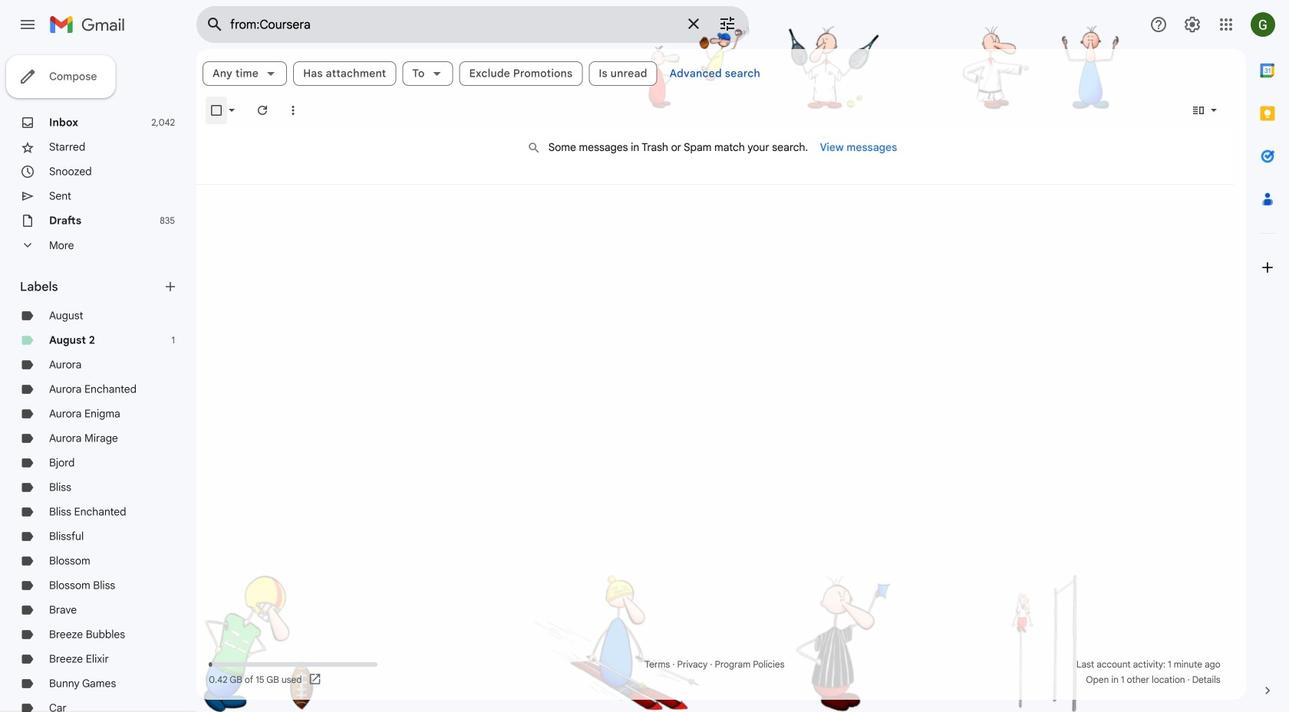 Task type: vqa. For each thing, say whether or not it's contained in the screenshot.
Search mail 'text box'
yes



Task type: locate. For each thing, give the bounding box(es) containing it.
toggle split pane mode image
[[1191, 103, 1206, 118]]

main content
[[196, 49, 1246, 701]]

None search field
[[196, 6, 749, 43]]

main menu image
[[18, 15, 37, 34]]

search mail image
[[201, 11, 229, 38]]

follow link to manage storage image
[[308, 673, 323, 688]]

gmail image
[[49, 9, 133, 40]]

navigation
[[0, 49, 196, 713]]

refresh image
[[255, 103, 270, 118]]

None checkbox
[[209, 103, 224, 118]]

heading
[[20, 279, 163, 295]]

footer
[[196, 658, 1234, 688]]

tab list
[[1246, 49, 1289, 658]]



Task type: describe. For each thing, give the bounding box(es) containing it.
Search mail text field
[[230, 17, 675, 32]]

support image
[[1150, 15, 1168, 34]]

settings image
[[1183, 15, 1202, 34]]

more email options image
[[285, 103, 301, 118]]

clear search image
[[678, 8, 709, 39]]

advanced search options image
[[712, 8, 743, 39]]



